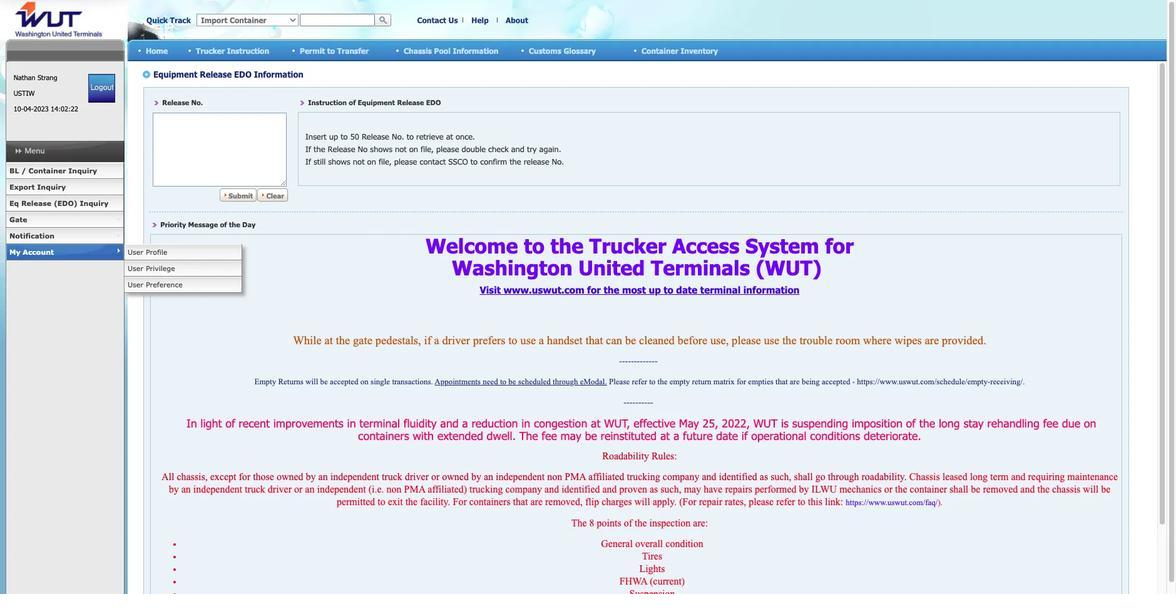 Task type: locate. For each thing, give the bounding box(es) containing it.
container left inventory
[[642, 46, 679, 55]]

account
[[23, 248, 54, 256]]

inquiry up export inquiry link
[[68, 167, 97, 175]]

user privilege
[[128, 264, 175, 272]]

bl
[[9, 167, 19, 175]]

inquiry for container
[[68, 167, 97, 175]]

ustiw
[[14, 89, 35, 97]]

user for user privilege
[[128, 264, 143, 272]]

track
[[170, 16, 191, 24]]

contact us
[[417, 16, 458, 24]]

chassis
[[404, 46, 432, 55]]

user left profile
[[128, 248, 143, 256]]

home
[[146, 46, 168, 55]]

0 vertical spatial user
[[128, 248, 143, 256]]

container inventory
[[642, 46, 718, 55]]

user
[[128, 248, 143, 256], [128, 264, 143, 272], [128, 281, 143, 289]]

help
[[472, 16, 489, 24]]

3 user from the top
[[128, 281, 143, 289]]

my account link
[[6, 244, 124, 261]]

nathan strang
[[14, 73, 57, 81]]

04-
[[24, 105, 34, 113]]

my
[[9, 248, 20, 256]]

permit
[[300, 46, 325, 55]]

chassis pool information
[[404, 46, 499, 55]]

1 vertical spatial user
[[128, 264, 143, 272]]

information
[[453, 46, 499, 55]]

contact
[[417, 16, 447, 24]]

10-
[[14, 105, 24, 113]]

1 horizontal spatial container
[[642, 46, 679, 55]]

container up 'export inquiry'
[[28, 167, 66, 175]]

inquiry
[[68, 167, 97, 175], [37, 183, 66, 191], [80, 199, 109, 207]]

user down user profile
[[128, 264, 143, 272]]

privilege
[[146, 264, 175, 272]]

2 vertical spatial inquiry
[[80, 199, 109, 207]]

0 horizontal spatial container
[[28, 167, 66, 175]]

quick
[[147, 16, 168, 24]]

gate link
[[6, 212, 124, 228]]

user down the user privilege
[[128, 281, 143, 289]]

customs
[[529, 46, 562, 55]]

container
[[642, 46, 679, 55], [28, 167, 66, 175]]

None text field
[[300, 14, 375, 26]]

strang
[[38, 73, 57, 81]]

inquiry down bl / container inquiry
[[37, 183, 66, 191]]

2 vertical spatial user
[[128, 281, 143, 289]]

user for user profile
[[128, 248, 143, 256]]

notification
[[9, 232, 55, 240]]

my account
[[9, 248, 54, 256]]

1 user from the top
[[128, 248, 143, 256]]

inquiry right (edo)
[[80, 199, 109, 207]]

0 vertical spatial inquiry
[[68, 167, 97, 175]]

export inquiry
[[9, 183, 66, 191]]

2 user from the top
[[128, 264, 143, 272]]

eq
[[9, 199, 19, 207]]

bl / container inquiry link
[[6, 163, 124, 179]]

inquiry for (edo)
[[80, 199, 109, 207]]

instruction
[[227, 46, 269, 55]]

nathan
[[14, 73, 35, 81]]

us
[[449, 16, 458, 24]]

quick track
[[147, 16, 191, 24]]

customs glossary
[[529, 46, 596, 55]]



Task type: describe. For each thing, give the bounding box(es) containing it.
user for user preference
[[128, 281, 143, 289]]

2023
[[34, 105, 49, 113]]

bl / container inquiry
[[9, 167, 97, 175]]

user profile
[[128, 248, 167, 256]]

glossary
[[564, 46, 596, 55]]

user profile link
[[124, 244, 242, 261]]

14:02:22
[[51, 105, 78, 113]]

about link
[[506, 16, 529, 24]]

0 vertical spatial container
[[642, 46, 679, 55]]

about
[[506, 16, 529, 24]]

login image
[[88, 74, 115, 103]]

notification link
[[6, 228, 124, 244]]

release
[[21, 199, 51, 207]]

(edo)
[[54, 199, 78, 207]]

user privilege link
[[124, 261, 242, 277]]

trucker
[[196, 46, 225, 55]]

contact us link
[[417, 16, 458, 24]]

1 vertical spatial container
[[28, 167, 66, 175]]

transfer
[[337, 46, 369, 55]]

profile
[[146, 248, 167, 256]]

10-04-2023 14:02:22
[[14, 105, 78, 113]]

pool
[[434, 46, 451, 55]]

export
[[9, 183, 35, 191]]

permit to transfer
[[300, 46, 369, 55]]

gate
[[9, 215, 27, 224]]

to
[[327, 46, 335, 55]]

eq release (edo) inquiry
[[9, 199, 109, 207]]

export inquiry link
[[6, 179, 124, 195]]

/
[[21, 167, 26, 175]]

trucker instruction
[[196, 46, 269, 55]]

help link
[[472, 16, 489, 24]]

preference
[[146, 281, 183, 289]]

eq release (edo) inquiry link
[[6, 195, 124, 212]]

user preference
[[128, 281, 183, 289]]

1 vertical spatial inquiry
[[37, 183, 66, 191]]

user preference link
[[124, 277, 242, 293]]

inventory
[[681, 46, 718, 55]]



Task type: vqa. For each thing, say whether or not it's contained in the screenshot.
Preference
yes



